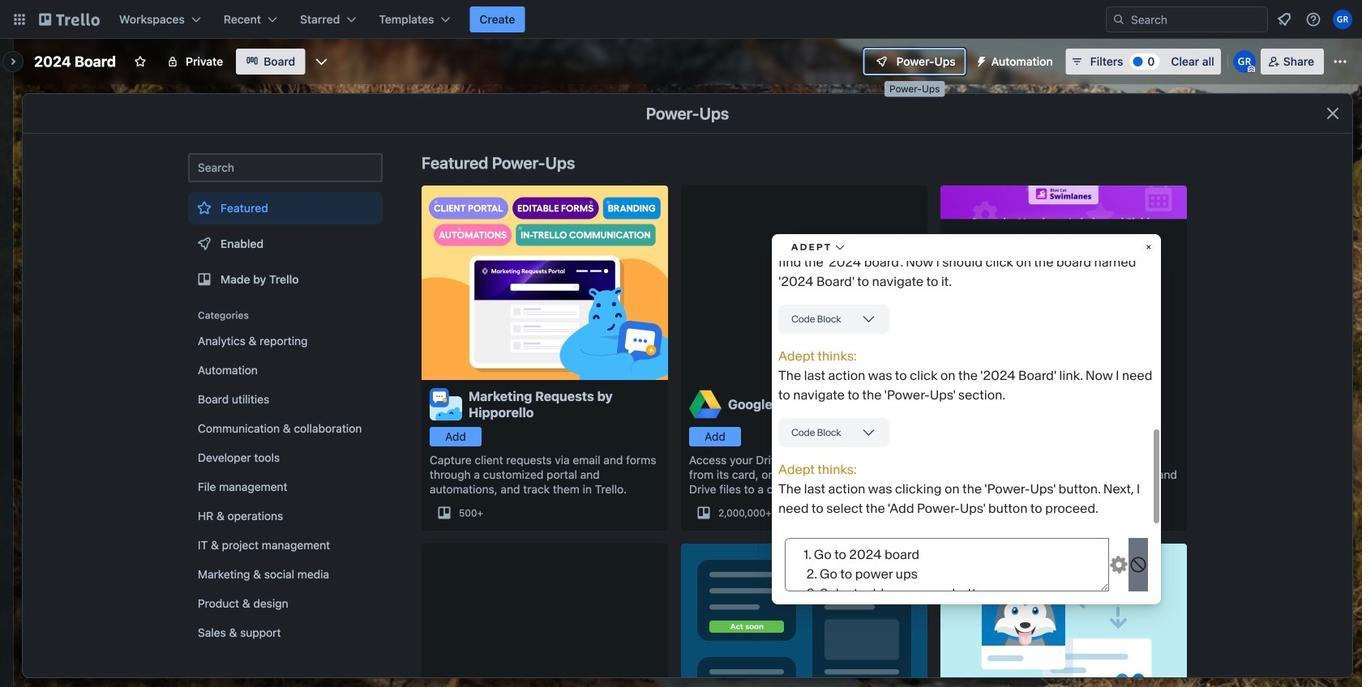 Task type: locate. For each thing, give the bounding box(es) containing it.
tooltip
[[885, 81, 945, 97]]

greg robinson (gregrobinson96) image
[[1233, 50, 1256, 73]]

search image
[[1113, 13, 1126, 26]]



Task type: describe. For each thing, give the bounding box(es) containing it.
star or unstar board image
[[134, 55, 147, 68]]

customize views image
[[313, 54, 329, 70]]

this member is an admin of this board. image
[[1248, 66, 1255, 73]]

Search text field
[[188, 153, 383, 182]]

0 notifications image
[[1275, 10, 1294, 29]]

Search field
[[1106, 6, 1268, 32]]

primary element
[[0, 0, 1362, 39]]

show menu image
[[1332, 54, 1349, 70]]

Board name text field
[[26, 49, 124, 75]]

greg robinson (gregrobinson96) image
[[1333, 10, 1353, 29]]

open information menu image
[[1306, 11, 1322, 28]]

back to home image
[[39, 6, 100, 32]]

sm image
[[969, 49, 992, 71]]



Task type: vqa. For each thing, say whether or not it's contained in the screenshot.
Sm icon at the right top
yes



